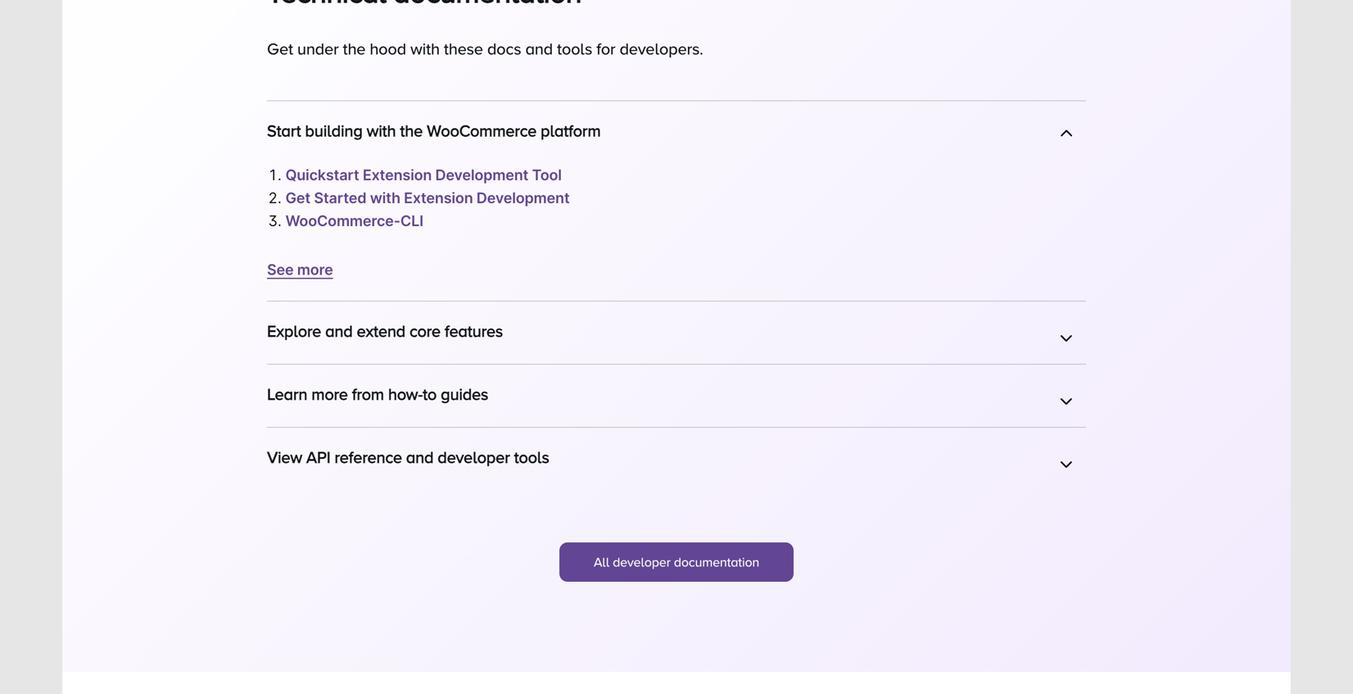 Task type: describe. For each thing, give the bounding box(es) containing it.
see more for learn
[[267, 524, 333, 542]]

get under the hood with these docs and tools for developers.
[[267, 39, 704, 58]]

reports
[[551, 453, 607, 471]]

cart
[[286, 412, 316, 430]]

methods
[[471, 475, 533, 493]]

how-
[[388, 385, 423, 403]]

under
[[297, 39, 339, 58]]

all developer documentation link
[[560, 543, 794, 582]]

woocommerce up woocommerce blocks link
[[286, 366, 394, 384]]

chevron up image for guides
[[1061, 391, 1074, 407]]

started
[[314, 189, 367, 207]]

2 vertical spatial and
[[406, 448, 434, 466]]

more for more
[[297, 524, 333, 542]]

rest
[[286, 493, 323, 511]]

more for and
[[297, 461, 333, 479]]

woocommerce admin woocommerce blocks cart & checkout blocks
[[286, 366, 451, 430]]

1 horizontal spatial developer
[[613, 555, 671, 569]]

quickstart extension development tool get started with extension development woocommerce-cli
[[286, 166, 570, 230]]

0 vertical spatial get
[[267, 39, 293, 58]]

see more link for explore
[[267, 461, 333, 479]]

see more for start
[[267, 261, 333, 279]]

see for explore and extend core features
[[267, 461, 294, 479]]

core
[[286, 539, 326, 557]]

0 vertical spatial developer
[[438, 448, 510, 466]]

1 vertical spatial extension
[[404, 189, 473, 207]]

more for api
[[297, 587, 333, 605]]

3 how from the top
[[286, 475, 317, 493]]

0 vertical spatial and
[[526, 39, 553, 58]]

docs
[[487, 39, 522, 58]]

cart & checkout blocks link
[[286, 412, 451, 430]]

get started with extension development link
[[286, 189, 570, 207]]

extend
[[357, 322, 406, 340]]

reference
[[357, 539, 428, 557]]

all developer documentation
[[594, 555, 760, 569]]

get inside quickstart extension development tool get started with extension development woocommerce-cli
[[286, 189, 311, 207]]

admin inside how to utilize javascript & woocommerce 101 how to extend woocommerce admin reports how to integrate payment methods in blocks
[[503, 453, 548, 471]]

tool
[[532, 166, 562, 184]]

see for start building with the woocommerce platform
[[267, 261, 294, 279]]

payment
[[406, 475, 467, 493]]

reference
[[335, 448, 402, 466]]

store api link
[[286, 516, 361, 534]]

& inside woocommerce admin woocommerce blocks cart & checkout blocks
[[320, 412, 330, 430]]

to left extend
[[321, 453, 335, 471]]

to up store api link
[[321, 475, 335, 493]]

quickstart
[[286, 166, 359, 184]]

for
[[597, 39, 616, 58]]

more left 'from'
[[312, 385, 348, 403]]

how to extend woocommerce admin reports link
[[286, 453, 607, 471]]

api up store api link
[[326, 493, 350, 511]]

woocommerce up quickstart extension development tool "link"
[[427, 121, 537, 140]]

0 vertical spatial extension
[[363, 166, 432, 184]]

1 vertical spatial blocks
[[404, 412, 451, 430]]

see more for explore
[[267, 461, 333, 479]]

chevron up image for tools
[[1061, 454, 1074, 471]]

0 horizontal spatial the
[[343, 39, 366, 58]]

rest api store api core api reference
[[286, 493, 428, 557]]

cli
[[401, 212, 424, 230]]

more for building
[[297, 261, 333, 279]]

hood
[[370, 39, 406, 58]]

woocommerce down woocommerce admin link
[[286, 389, 394, 407]]

guides
[[441, 385, 489, 403]]

core
[[410, 322, 441, 340]]

& inside how to utilize javascript & woocommerce 101 how to extend woocommerce admin reports how to integrate payment methods in blocks
[[460, 430, 470, 448]]

api down store api link
[[330, 539, 353, 557]]

explore and extend core features
[[267, 322, 503, 340]]

javascript
[[384, 430, 457, 448]]

1 vertical spatial the
[[400, 121, 423, 140]]

0 vertical spatial development
[[436, 166, 529, 184]]

1 vertical spatial and
[[325, 322, 353, 340]]

to left guides
[[423, 385, 437, 403]]



Task type: locate. For each thing, give the bounding box(es) containing it.
0 horizontal spatial developer
[[438, 448, 510, 466]]

see more
[[267, 261, 333, 279], [267, 461, 333, 479], [267, 524, 333, 542], [267, 587, 333, 605]]

0 horizontal spatial and
[[325, 322, 353, 340]]

1 vertical spatial get
[[286, 189, 311, 207]]

1 horizontal spatial admin
[[503, 453, 548, 471]]

& up how to extend woocommerce admin reports link
[[460, 430, 470, 448]]

woocommerce up "in"
[[473, 430, 582, 448]]

0 vertical spatial admin
[[397, 366, 443, 384]]

3 see more from the top
[[267, 524, 333, 542]]

extension down quickstart extension development tool "link"
[[404, 189, 473, 207]]

admin inside woocommerce admin woocommerce blocks cart & checkout blocks
[[397, 366, 443, 384]]

woocommerce-
[[286, 212, 401, 230]]

with right hood
[[411, 39, 440, 58]]

documentation
[[674, 555, 760, 569]]

see
[[267, 261, 294, 279], [267, 461, 294, 479], [267, 524, 294, 542], [267, 587, 294, 605]]

platform
[[541, 121, 601, 140]]

developer down how to utilize javascript & woocommerce 101 link
[[438, 448, 510, 466]]

explore
[[267, 322, 321, 340]]

0 vertical spatial blocks
[[397, 389, 444, 407]]

integrate
[[338, 475, 402, 493]]

how to integrate payment methods in blocks link
[[286, 475, 599, 493]]

2 vertical spatial how
[[286, 475, 317, 493]]

4 chevron up image from the top
[[1061, 454, 1074, 471]]

blocks inside how to utilize javascript & woocommerce 101 how to extend woocommerce admin reports how to integrate payment methods in blocks
[[553, 475, 599, 493]]

see more link for start
[[267, 261, 333, 279]]

woocommerce down how to utilize javascript & woocommerce 101 link
[[391, 453, 499, 471]]

all
[[594, 555, 610, 569]]

0 horizontal spatial tools
[[514, 448, 550, 466]]

see more up rest
[[267, 461, 333, 479]]

how to utilize javascript & woocommerce 101 link
[[286, 430, 609, 448]]

utilize
[[338, 430, 380, 448]]

2 vertical spatial with
[[370, 189, 401, 207]]

learn
[[267, 385, 308, 403]]

developers.
[[620, 39, 704, 58]]

blocks
[[397, 389, 444, 407], [404, 412, 451, 430], [553, 475, 599, 493]]

get left under
[[267, 39, 293, 58]]

1 see more from the top
[[267, 261, 333, 279]]

admin
[[397, 366, 443, 384], [503, 453, 548, 471]]

see more link
[[267, 261, 333, 279], [267, 461, 333, 479], [267, 524, 333, 542], [267, 587, 333, 605]]

development up get started with extension development link
[[436, 166, 529, 184]]

how up view
[[286, 430, 317, 448]]

how to utilize javascript & woocommerce 101 how to extend woocommerce admin reports how to integrate payment methods in blocks
[[286, 430, 609, 493]]

1 vertical spatial with
[[367, 121, 396, 140]]

api up 'core api reference' link
[[337, 516, 361, 534]]

extension up get started with extension development link
[[363, 166, 432, 184]]

see more link up explore
[[267, 261, 333, 279]]

0 horizontal spatial admin
[[397, 366, 443, 384]]

developer right the all
[[613, 555, 671, 569]]

more down core
[[297, 587, 333, 605]]

2 see from the top
[[267, 461, 294, 479]]

1 vertical spatial tools
[[514, 448, 550, 466]]

tools up "in"
[[514, 448, 550, 466]]

woocommerce admin link
[[286, 366, 443, 384]]

see more for view
[[267, 587, 333, 605]]

the up quickstart extension development tool "link"
[[400, 121, 423, 140]]

blocks up 'javascript'
[[397, 389, 444, 407]]

admin up how-
[[397, 366, 443, 384]]

more down rest api link
[[297, 524, 333, 542]]

view api reference and developer tools
[[267, 448, 550, 466]]

api
[[306, 448, 331, 466], [326, 493, 350, 511], [337, 516, 361, 534], [330, 539, 353, 557]]

1 vertical spatial how
[[286, 453, 317, 471]]

2 see more link from the top
[[267, 461, 333, 479]]

0 vertical spatial with
[[411, 39, 440, 58]]

and down 'javascript'
[[406, 448, 434, 466]]

learn more from how-to guides
[[267, 385, 489, 403]]

view
[[267, 448, 302, 466]]

woocommerce-cli link
[[286, 212, 424, 230]]

in
[[537, 475, 549, 493]]

3 see more link from the top
[[267, 524, 333, 542]]

with right building
[[367, 121, 396, 140]]

woocommerce
[[427, 121, 537, 140], [286, 366, 394, 384], [286, 389, 394, 407], [473, 430, 582, 448], [391, 453, 499, 471]]

to left utilize
[[321, 430, 335, 448]]

see more link down core
[[267, 587, 333, 605]]

see more down rest
[[267, 524, 333, 542]]

features
[[445, 322, 503, 340]]

1 how from the top
[[286, 430, 317, 448]]

1 vertical spatial development
[[477, 189, 570, 207]]

more
[[297, 261, 333, 279], [312, 385, 348, 403], [297, 461, 333, 479], [297, 524, 333, 542], [297, 587, 333, 605]]

development down tool
[[477, 189, 570, 207]]

with inside quickstart extension development tool get started with extension development woocommerce-cli
[[370, 189, 401, 207]]

4 see more link from the top
[[267, 587, 333, 605]]

see for view api reference and developer tools
[[267, 587, 294, 605]]

blocks down how-
[[404, 412, 451, 430]]

0 vertical spatial the
[[343, 39, 366, 58]]

see up explore
[[267, 261, 294, 279]]

the
[[343, 39, 366, 58], [400, 121, 423, 140]]

to
[[423, 385, 437, 403], [321, 430, 335, 448], [321, 453, 335, 471], [321, 475, 335, 493]]

0 vertical spatial tools
[[557, 39, 593, 58]]

4 see more from the top
[[267, 587, 333, 605]]

3 see from the top
[[267, 524, 294, 542]]

see more link down rest
[[267, 524, 333, 542]]

more up rest api link
[[297, 461, 333, 479]]

1 vertical spatial admin
[[503, 453, 548, 471]]

3 chevron up image from the top
[[1061, 391, 1074, 407]]

see down rest
[[267, 524, 294, 542]]

admin up "in"
[[503, 453, 548, 471]]

1 horizontal spatial tools
[[557, 39, 593, 58]]

and left extend
[[325, 322, 353, 340]]

with up woocommerce-cli "link"
[[370, 189, 401, 207]]

0 vertical spatial how
[[286, 430, 317, 448]]

1 horizontal spatial the
[[400, 121, 423, 140]]

how down cart
[[286, 453, 317, 471]]

from
[[352, 385, 384, 403]]

1 horizontal spatial &
[[460, 430, 470, 448]]

tools left for
[[557, 39, 593, 58]]

with
[[411, 39, 440, 58], [367, 121, 396, 140], [370, 189, 401, 207]]

extension
[[363, 166, 432, 184], [404, 189, 473, 207]]

woocommerce blocks link
[[286, 389, 444, 407]]

chevron up image for platform
[[1061, 127, 1074, 144]]

1 horizontal spatial and
[[406, 448, 434, 466]]

2 vertical spatial blocks
[[553, 475, 599, 493]]

building
[[305, 121, 363, 140]]

store
[[286, 516, 334, 534]]

tools
[[557, 39, 593, 58], [514, 448, 550, 466]]

& right cart
[[320, 412, 330, 430]]

see more link for learn
[[267, 524, 333, 542]]

and
[[526, 39, 553, 58], [325, 322, 353, 340], [406, 448, 434, 466]]

1 see from the top
[[267, 261, 294, 279]]

and right 'docs' at top left
[[526, 39, 553, 58]]

get
[[267, 39, 293, 58], [286, 189, 311, 207]]

2 horizontal spatial and
[[526, 39, 553, 58]]

start building with the woocommerce platform
[[267, 121, 601, 140]]

how down view
[[286, 475, 317, 493]]

101
[[585, 430, 609, 448]]

how
[[286, 430, 317, 448], [286, 453, 317, 471], [286, 475, 317, 493]]

get down quickstart
[[286, 189, 311, 207]]

the left hood
[[343, 39, 366, 58]]

api right view
[[306, 448, 331, 466]]

chevron up image
[[1061, 127, 1074, 144], [1061, 328, 1074, 344], [1061, 391, 1074, 407], [1061, 454, 1074, 471]]

see more link up rest
[[267, 461, 333, 479]]

2 how from the top
[[286, 453, 317, 471]]

0 horizontal spatial &
[[320, 412, 330, 430]]

see more up explore
[[267, 261, 333, 279]]

2 chevron up image from the top
[[1061, 328, 1074, 344]]

development
[[436, 166, 529, 184], [477, 189, 570, 207]]

4 see from the top
[[267, 587, 294, 605]]

these
[[444, 39, 483, 58]]

see more down core
[[267, 587, 333, 605]]

1 see more link from the top
[[267, 261, 333, 279]]

&
[[320, 412, 330, 430], [460, 430, 470, 448]]

checkout
[[333, 412, 401, 430]]

2 see more from the top
[[267, 461, 333, 479]]

quickstart extension development tool link
[[286, 166, 562, 184]]

extend
[[338, 453, 387, 471]]

blocks down reports on the left of page
[[553, 475, 599, 493]]

start
[[267, 121, 301, 140]]

see for learn more from how-to guides
[[267, 524, 294, 542]]

developer
[[438, 448, 510, 466], [613, 555, 671, 569]]

more down woocommerce-
[[297, 261, 333, 279]]

1 vertical spatial developer
[[613, 555, 671, 569]]

core api reference link
[[286, 539, 428, 557]]

rest api link
[[286, 493, 350, 511]]

see more link for view
[[267, 587, 333, 605]]

1 chevron up image from the top
[[1061, 127, 1074, 144]]

see down core
[[267, 587, 294, 605]]

see up rest
[[267, 461, 294, 479]]



Task type: vqa. For each thing, say whether or not it's contained in the screenshot.


